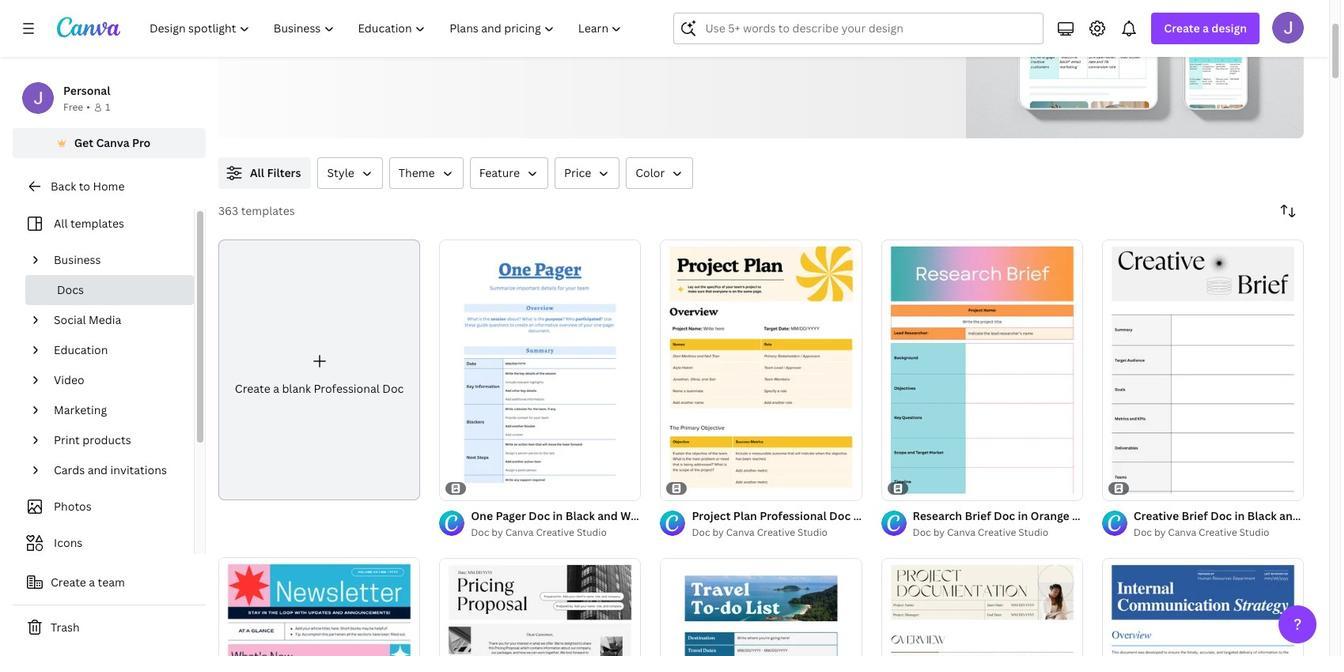Task type: locate. For each thing, give the bounding box(es) containing it.
doc by canva creative studio link for pricing proposal professional doc in white black grey sleek monochrome style image
[[471, 525, 641, 541]]

create a design
[[1164, 21, 1247, 36]]

brief right soft
[[1182, 509, 1208, 524]]

doc by canva creative studio for doc by canva creative studio link related to travel to-do list doc in teal pastel green pastel purple vibrant professional style image
[[692, 526, 828, 540]]

doc
[[382, 381, 404, 396], [994, 509, 1015, 524], [1210, 509, 1232, 524], [471, 526, 489, 540], [692, 526, 710, 540], [913, 526, 931, 540], [1134, 526, 1152, 540]]

by inside "creative brief doc in black and white g doc by canva creative studio"
[[1154, 526, 1166, 540]]

canva down research
[[947, 526, 975, 540]]

create a blank professional doc element
[[218, 240, 420, 501]]

style
[[327, 165, 354, 180], [1189, 509, 1217, 524]]

create for create a design
[[1164, 21, 1200, 36]]

in for orange
[[1018, 509, 1028, 524]]

brief inside "creative brief doc in black and white g doc by canva creative studio"
[[1182, 509, 1208, 524]]

a inside the create a blank professional doc element
[[273, 381, 279, 396]]

create inside button
[[51, 575, 86, 590]]

2 vertical spatial create
[[51, 575, 86, 590]]

design inside dropdown button
[[1212, 21, 1247, 36]]

2 brief from the left
[[1182, 509, 1208, 524]]

and
[[88, 463, 108, 478], [1279, 509, 1300, 524]]

0 vertical spatial all
[[250, 165, 264, 180]]

doc by canva creative studio up travel to-do list doc in teal pastel green pastel purple vibrant professional style image
[[692, 526, 828, 540]]

0 vertical spatial professional
[[367, 26, 442, 44]]

professional for blank
[[314, 381, 380, 396]]

creative up pricing proposal professional doc in white black grey sleek monochrome style image
[[536, 526, 574, 540]]

pro
[[132, 135, 151, 150]]

color
[[636, 165, 665, 180]]

all templates link
[[22, 209, 184, 239]]

1 in from the left
[[1018, 509, 1028, 524]]

professional docs templates image
[[966, 0, 1304, 138], [966, 0, 1304, 138]]

all filters
[[250, 165, 301, 180]]

and right cards
[[88, 463, 108, 478]]

research brief doc in orange teal pink soft pastels style link
[[913, 508, 1217, 525]]

g
[[1336, 509, 1341, 524]]

0 horizontal spatial templates
[[70, 216, 124, 231]]

professional inside the create a blank professional doc element
[[314, 381, 380, 396]]

templates left for
[[479, 26, 541, 44]]

personal
[[63, 83, 110, 98]]

canva left the pro
[[96, 135, 129, 150]]

templates down back to home
[[70, 216, 124, 231]]

doc by canva creative studio link
[[471, 525, 641, 541], [692, 525, 862, 541], [913, 525, 1083, 541], [1134, 525, 1304, 541]]

4 studio from the left
[[1239, 526, 1269, 540]]

0 vertical spatial style
[[327, 165, 354, 180]]

and inside "link"
[[88, 463, 108, 478]]

brief inside research brief doc in orange teal pink soft pastels style doc by canva creative studio
[[965, 509, 991, 524]]

1 horizontal spatial style
[[1189, 509, 1217, 524]]

create a blank professional doc
[[235, 381, 404, 396]]

0 horizontal spatial design
[[625, 26, 665, 44]]

doc by canva creative studio up pricing proposal professional doc in white black grey sleek monochrome style image
[[471, 526, 607, 540]]

0 horizontal spatial in
[[1018, 509, 1028, 524]]

0 horizontal spatial docs
[[57, 282, 84, 297]]

create a team
[[51, 575, 125, 590]]

2 horizontal spatial a
[[1203, 21, 1209, 36]]

creative down research brief doc in orange teal pink soft pastels style link
[[978, 526, 1016, 540]]

templates for 363 templates
[[241, 203, 295, 218]]

canva inside research brief doc in orange teal pink soft pastels style doc by canva creative studio
[[947, 526, 975, 540]]

back to home
[[51, 179, 125, 194]]

brief for research
[[965, 509, 991, 524]]

1 horizontal spatial create
[[235, 381, 270, 396]]

1 doc by canva creative studio from the left
[[471, 526, 607, 540]]

by
[[492, 526, 503, 540], [712, 526, 724, 540], [933, 526, 945, 540], [1154, 526, 1166, 540]]

3 studio from the left
[[1018, 526, 1048, 540]]

0 vertical spatial a
[[1203, 21, 1209, 36]]

in for black
[[1235, 509, 1245, 524]]

1 horizontal spatial brief
[[1182, 509, 1208, 524]]

brief right research
[[965, 509, 991, 524]]

canva inside "creative brief doc in black and white g doc by canva creative studio"
[[1168, 526, 1196, 540]]

0 vertical spatial create
[[1164, 21, 1200, 36]]

in left orange
[[1018, 509, 1028, 524]]

create a team button
[[13, 567, 206, 599]]

video link
[[47, 366, 184, 396]]

0 horizontal spatial and
[[88, 463, 108, 478]]

all left filters
[[250, 165, 264, 180]]

doc by canva creative studio link for project documentation professional doc in ivory dark brown warm classic style image
[[913, 525, 1083, 541]]

1 vertical spatial professional
[[314, 381, 380, 396]]

4 doc by canva creative studio link from the left
[[1134, 525, 1304, 541]]

browse high quality professional docs templates for your next design
[[244, 26, 665, 44]]

cards and invitations
[[54, 463, 167, 478]]

1 horizontal spatial a
[[273, 381, 279, 396]]

canva up pricing proposal professional doc in white black grey sleek monochrome style image
[[505, 526, 534, 540]]

0 vertical spatial docs
[[445, 26, 476, 44]]

design
[[1212, 21, 1247, 36], [625, 26, 665, 44]]

templates
[[479, 26, 541, 44], [241, 203, 295, 218], [70, 216, 124, 231]]

1 horizontal spatial docs
[[445, 26, 476, 44]]

0 vertical spatial and
[[88, 463, 108, 478]]

and right black
[[1279, 509, 1300, 524]]

all
[[250, 165, 264, 180], [54, 216, 68, 231]]

Search search field
[[705, 13, 1034, 44]]

2 doc by canva creative studio from the left
[[692, 526, 828, 540]]

a inside the create a team button
[[89, 575, 95, 590]]

by inside research brief doc in orange teal pink soft pastels style doc by canva creative studio
[[933, 526, 945, 540]]

video
[[54, 373, 84, 388]]

free
[[63, 100, 83, 114]]

create inside dropdown button
[[1164, 21, 1200, 36]]

doc by canva creative studio link down black
[[1134, 525, 1304, 541]]

home
[[93, 179, 125, 194]]

1 horizontal spatial in
[[1235, 509, 1245, 524]]

a inside create a design dropdown button
[[1203, 21, 1209, 36]]

style right filters
[[327, 165, 354, 180]]

all templates
[[54, 216, 124, 231]]

0 horizontal spatial create
[[51, 575, 86, 590]]

doc by canva creative studio link up travel to-do list doc in teal pastel green pastel purple vibrant professional style image
[[692, 525, 862, 541]]

1 brief from the left
[[965, 509, 991, 524]]

all inside button
[[250, 165, 264, 180]]

2 horizontal spatial create
[[1164, 21, 1200, 36]]

cards
[[54, 463, 85, 478]]

1 vertical spatial create
[[235, 381, 270, 396]]

research brief doc in orange teal pink soft pastels style image
[[881, 240, 1083, 501]]

2 vertical spatial a
[[89, 575, 95, 590]]

creative down creative brief doc in black and white g link
[[1199, 526, 1237, 540]]

newsletter professional doc in sky blue pink red bright modern style image
[[218, 558, 420, 657]]

feature button
[[470, 157, 548, 189]]

Sort by button
[[1272, 195, 1304, 227]]

in inside "creative brief doc in black and white g doc by canva creative studio"
[[1235, 509, 1245, 524]]

create a design button
[[1151, 13, 1260, 44]]

2 by from the left
[[712, 526, 724, 540]]

a
[[1203, 21, 1209, 36], [273, 381, 279, 396], [89, 575, 95, 590]]

icons
[[54, 536, 83, 551]]

1 vertical spatial a
[[273, 381, 279, 396]]

style inside button
[[327, 165, 354, 180]]

research brief doc in orange teal pink soft pastels style doc by canva creative studio
[[913, 509, 1217, 540]]

1 horizontal spatial doc by canva creative studio
[[692, 526, 828, 540]]

1 vertical spatial style
[[1189, 509, 1217, 524]]

pastels
[[1148, 509, 1186, 524]]

photos
[[54, 499, 92, 514]]

create for create a team
[[51, 575, 86, 590]]

products
[[82, 433, 131, 448]]

pricing proposal professional doc in white black grey sleek monochrome style image
[[439, 559, 641, 657]]

doc by canva creative studio link up pricing proposal professional doc in white black grey sleek monochrome style image
[[471, 525, 641, 541]]

1 studio from the left
[[577, 526, 607, 540]]

price
[[564, 165, 591, 180]]

4 by from the left
[[1154, 526, 1166, 540]]

docs
[[445, 26, 476, 44], [57, 282, 84, 297]]

orange
[[1031, 509, 1069, 524]]

all down back
[[54, 216, 68, 231]]

create
[[1164, 21, 1200, 36], [235, 381, 270, 396], [51, 575, 86, 590]]

all for all templates
[[54, 216, 68, 231]]

style inside research brief doc in orange teal pink soft pastels style doc by canva creative studio
[[1189, 509, 1217, 524]]

canva
[[96, 135, 129, 150], [505, 526, 534, 540], [726, 526, 755, 540], [947, 526, 975, 540], [1168, 526, 1196, 540]]

0 horizontal spatial style
[[327, 165, 354, 180]]

to
[[79, 179, 90, 194]]

in inside research brief doc in orange teal pink soft pastels style doc by canva creative studio
[[1018, 509, 1028, 524]]

2 doc by canva creative studio link from the left
[[692, 525, 862, 541]]

doc by canva creative studio link down orange
[[913, 525, 1083, 541]]

professional right quality
[[367, 26, 442, 44]]

2 in from the left
[[1235, 509, 1245, 524]]

education link
[[47, 335, 184, 366]]

1 horizontal spatial templates
[[241, 203, 295, 218]]

theme button
[[389, 157, 463, 189]]

in left black
[[1235, 509, 1245, 524]]

high
[[292, 26, 318, 44]]

a for design
[[1203, 21, 1209, 36]]

studio
[[577, 526, 607, 540], [798, 526, 828, 540], [1018, 526, 1048, 540], [1239, 526, 1269, 540]]

1 by from the left
[[492, 526, 503, 540]]

1 horizontal spatial and
[[1279, 509, 1300, 524]]

next
[[596, 26, 622, 44]]

0 horizontal spatial a
[[89, 575, 95, 590]]

templates down "all filters" button
[[241, 203, 295, 218]]

0 horizontal spatial doc by canva creative studio
[[471, 526, 607, 540]]

2 horizontal spatial templates
[[479, 26, 541, 44]]

0 horizontal spatial all
[[54, 216, 68, 231]]

professional right blank at the left
[[314, 381, 380, 396]]

3 doc by canva creative studio link from the left
[[913, 525, 1083, 541]]

3 by from the left
[[933, 526, 945, 540]]

soft
[[1122, 509, 1145, 524]]

studio inside research brief doc in orange teal pink soft pastels style doc by canva creative studio
[[1018, 526, 1048, 540]]

363 templates
[[218, 203, 295, 218]]

None search field
[[674, 13, 1044, 44]]

0 horizontal spatial brief
[[965, 509, 991, 524]]

education
[[54, 343, 108, 358]]

1 horizontal spatial all
[[250, 165, 264, 180]]

style right the pastels
[[1189, 509, 1217, 524]]

creative inside research brief doc in orange teal pink soft pastels style doc by canva creative studio
[[978, 526, 1016, 540]]

a for team
[[89, 575, 95, 590]]

print products
[[54, 433, 131, 448]]

canva down the pastels
[[1168, 526, 1196, 540]]

brief
[[965, 509, 991, 524], [1182, 509, 1208, 524]]

design left jacob simon icon on the top right of page
[[1212, 21, 1247, 36]]

in
[[1018, 509, 1028, 524], [1235, 509, 1245, 524]]

1 horizontal spatial design
[[1212, 21, 1247, 36]]

social
[[54, 313, 86, 328]]

design right the next
[[625, 26, 665, 44]]

filters
[[267, 165, 301, 180]]

1 vertical spatial and
[[1279, 509, 1300, 524]]

doc by canva creative studio
[[471, 526, 607, 540], [692, 526, 828, 540]]

travel to-do list doc in teal pastel green pastel purple vibrant professional style image
[[660, 559, 862, 657]]

1 vertical spatial all
[[54, 216, 68, 231]]

professional
[[367, 26, 442, 44], [314, 381, 380, 396]]

quality
[[321, 26, 364, 44]]

1 doc by canva creative studio link from the left
[[471, 525, 641, 541]]



Task type: describe. For each thing, give the bounding box(es) containing it.
doc by canva creative studio link for internal comms strategy templates professional doc in blue white traditional corporate style image
[[1134, 525, 1304, 541]]

one pager doc in black and white blue light blue classic professional style image
[[439, 240, 641, 501]]

project documentation professional doc in ivory dark brown warm classic style image
[[881, 559, 1083, 657]]

trash link
[[13, 612, 206, 644]]

get
[[74, 135, 93, 150]]

back
[[51, 179, 76, 194]]

pink
[[1097, 509, 1120, 524]]

print products link
[[47, 426, 184, 456]]

create for create a blank professional doc
[[235, 381, 270, 396]]

create a blank professional doc link
[[218, 240, 420, 501]]

professional for quality
[[367, 26, 442, 44]]

1
[[105, 100, 110, 114]]

icons link
[[22, 529, 184, 559]]

a for blank
[[273, 381, 279, 396]]

brief for creative
[[1182, 509, 1208, 524]]

and inside "creative brief doc in black and white g doc by canva creative studio"
[[1279, 509, 1300, 524]]

media
[[89, 313, 121, 328]]

doc inside the create a blank professional doc element
[[382, 381, 404, 396]]

business link
[[47, 245, 184, 275]]

get canva pro button
[[13, 128, 206, 158]]

all filters button
[[218, 157, 311, 189]]

browse
[[244, 26, 289, 44]]

creative brief doc in black and white grey editorial style image
[[1102, 240, 1304, 501]]

jacob simon image
[[1272, 12, 1304, 44]]

studio inside "creative brief doc in black and white g doc by canva creative studio"
[[1239, 526, 1269, 540]]

all for all filters
[[250, 165, 264, 180]]

canva up travel to-do list doc in teal pastel green pastel purple vibrant professional style image
[[726, 526, 755, 540]]

trash
[[51, 620, 80, 635]]

business
[[54, 252, 101, 267]]

•
[[86, 100, 90, 114]]

2 studio from the left
[[798, 526, 828, 540]]

back to home link
[[13, 171, 206, 203]]

black
[[1247, 509, 1277, 524]]

theme
[[399, 165, 435, 180]]

doc by canva creative studio link for travel to-do list doc in teal pastel green pastel purple vibrant professional style image
[[692, 525, 862, 541]]

creative up travel to-do list doc in teal pastel green pastel purple vibrant professional style image
[[757, 526, 795, 540]]

price button
[[555, 157, 620, 189]]

free •
[[63, 100, 90, 114]]

team
[[98, 575, 125, 590]]

project plan professional doc in yellow black friendly corporate style image
[[660, 240, 862, 501]]

invitations
[[110, 463, 167, 478]]

templates for all templates
[[70, 216, 124, 231]]

internal comms strategy templates professional doc in blue white traditional corporate style image
[[1102, 559, 1304, 657]]

1 vertical spatial docs
[[57, 282, 84, 297]]

your
[[565, 26, 593, 44]]

for
[[544, 26, 562, 44]]

feature
[[479, 165, 520, 180]]

cards and invitations link
[[47, 456, 184, 486]]

photos link
[[22, 492, 184, 522]]

marketing link
[[47, 396, 184, 426]]

creative brief doc in black and white g doc by canva creative studio
[[1134, 509, 1341, 540]]

363
[[218, 203, 238, 218]]

style button
[[318, 157, 383, 189]]

color button
[[626, 157, 693, 189]]

canva inside button
[[96, 135, 129, 150]]

print
[[54, 433, 80, 448]]

social media
[[54, 313, 121, 328]]

white
[[1302, 509, 1334, 524]]

marketing
[[54, 403, 107, 418]]

get canva pro
[[74, 135, 151, 150]]

top level navigation element
[[139, 13, 636, 44]]

creative brief doc in black and white g link
[[1134, 508, 1341, 525]]

social media link
[[47, 305, 184, 335]]

doc by canva creative studio for pricing proposal professional doc in white black grey sleek monochrome style image's doc by canva creative studio link
[[471, 526, 607, 540]]

creative right pink
[[1134, 509, 1179, 524]]

blank
[[282, 381, 311, 396]]

teal
[[1072, 509, 1094, 524]]

research
[[913, 509, 962, 524]]



Task type: vqa. For each thing, say whether or not it's contained in the screenshot.
time to the bottom
no



